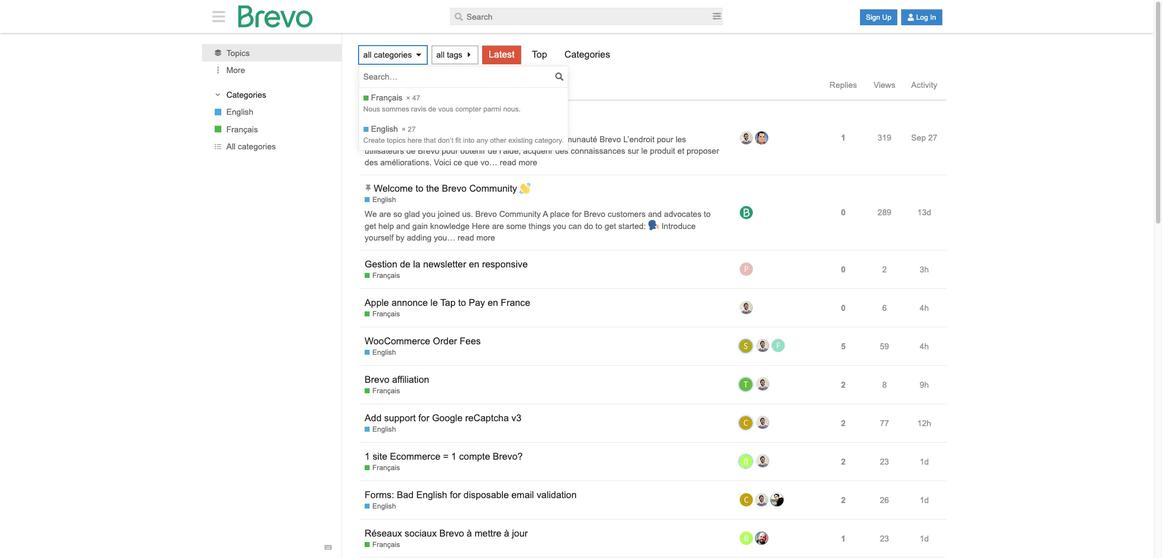 Task type: locate. For each thing, give the bounding box(es) containing it.
and
[[648, 209, 662, 218], [396, 221, 410, 230]]

this topic is pinned for you; it will display at the top of its category image for bienvenue
[[365, 110, 372, 117]]

français link for gestion
[[365, 271, 400, 281]]

recaptcha
[[465, 413, 509, 424]]

categories inside dropdown button
[[226, 90, 266, 99]]

to right tap
[[458, 297, 466, 308]]

1 vertical spatial pour
[[442, 146, 458, 156]]

2 4h from the top
[[920, 341, 929, 351]]

all up topic
[[363, 50, 372, 59]]

5 button
[[839, 334, 849, 359]]

1 vertical spatial community
[[499, 209, 541, 218]]

français down "bienvenue"
[[373, 121, 400, 130]]

ecommerce
[[390, 451, 441, 462]]

angle down image
[[214, 91, 222, 98]]

le left tap
[[431, 297, 438, 308]]

to left the
[[416, 183, 424, 194]]

us.
[[462, 209, 473, 218]]

radio item
[[359, 88, 568, 119], [359, 119, 568, 150]]

0 horizontal spatial categories
[[238, 142, 276, 151]]

1 horizontal spatial all
[[436, 50, 445, 59]]

1 horizontal spatial read more
[[500, 158, 538, 167]]

1 vertical spatial 4h link
[[917, 333, 932, 359]]

23 down 26
[[880, 534, 889, 543]]

la down adding
[[413, 259, 421, 270]]

2 vertical spatial 1d link
[[917, 526, 932, 551]]

bad
[[397, 489, 414, 500]]

français link down brevo affiliation
[[365, 386, 400, 396]]

this topic is pinned for you; it will display at the top of its category image left welcome
[[365, 185, 372, 192]]

0 horizontal spatial are
[[379, 209, 391, 218]]

1 vertical spatial 1d link
[[917, 487, 932, 513]]

a
[[543, 209, 548, 218]]

get down we
[[365, 221, 376, 230]]

to inside apple annonce le tap to pay en france link
[[458, 297, 466, 308]]

apple annonce le tap to pay en france link
[[365, 289, 530, 316]]

0 vertical spatial 1 button
[[839, 126, 849, 150]]

brevo right the
[[442, 183, 467, 194]]

1 vertical spatial categories
[[238, 142, 276, 151]]

more
[[519, 158, 538, 167], [477, 233, 495, 242]]

français link
[[202, 121, 342, 138], [365, 121, 400, 131], [365, 271, 400, 281], [365, 309, 400, 319], [365, 386, 400, 396], [365, 463, 400, 473], [365, 540, 400, 550]]

23 for 1 site ecommerce = 1 compte brevo?
[[880, 457, 889, 466]]

4h for apple annonce le tap to pay en france
[[920, 303, 929, 312]]

categories for all categories
[[238, 142, 276, 151]]

ahudavert - frequent poster image
[[757, 454, 770, 468]]

0 vertical spatial for
[[572, 209, 582, 218]]

2 1d link from the top
[[917, 487, 932, 513]]

1 2 button from the top
[[839, 372, 849, 397]]

pour up voici
[[442, 146, 458, 156]]

in
[[930, 13, 936, 21]]

1 get from the left
[[365, 221, 376, 230]]

de up the améliorations.
[[407, 146, 416, 156]]

français down brevo affiliation
[[373, 387, 400, 395]]

fees
[[460, 336, 481, 347]]

à left 'mettre'
[[467, 528, 472, 539]]

0 horizontal spatial all
[[363, 50, 372, 59]]

get down customers
[[605, 221, 616, 230]]

0 horizontal spatial and
[[396, 221, 410, 230]]

read down here on the left top of page
[[458, 233, 474, 242]]

this topic is pinned for you; it will display at the top of its category image up nous
[[365, 110, 372, 117]]

views button
[[864, 70, 905, 100]]

capricorn - original poster image
[[740, 493, 753, 507]]

ahudavert - frequent poster image for forms: bad english for disposable email validation
[[755, 493, 769, 507]]

more down acquérir
[[519, 158, 538, 167]]

la
[[444, 109, 452, 120], [413, 259, 421, 270]]

acquérir
[[523, 146, 553, 156]]

3 0 button from the top
[[839, 295, 849, 320]]

1 vertical spatial 0
[[841, 265, 846, 274]]

things
[[529, 221, 551, 230]]

3 1d from the top
[[920, 534, 929, 543]]

categories button
[[212, 89, 331, 100]]

français link down apple
[[365, 309, 400, 319]]

english down forms:
[[373, 502, 396, 510]]

français down gestion
[[373, 271, 400, 280]]

français down apple
[[373, 310, 400, 318]]

0 vertical spatial 1d link
[[917, 449, 932, 474]]

français down "réseaux"
[[373, 541, 400, 549]]

2 2 button from the top
[[839, 411, 849, 435]]

des down communauté
[[555, 146, 569, 156]]

english down welcome
[[373, 196, 396, 204]]

0 vertical spatial read more
[[500, 158, 538, 167]]

english link for forms:
[[365, 502, 396, 512]]

1d link
[[917, 449, 932, 474], [917, 487, 932, 513], [917, 526, 932, 551]]

2 get from the left
[[605, 221, 616, 230]]

français for gestion
[[373, 271, 400, 280]]

more down here on the left top of page
[[477, 233, 495, 242]]

1 vertical spatial 0 button
[[839, 257, 849, 282]]

replies
[[830, 80, 857, 89]]

ahudavert - original poster image
[[740, 131, 753, 145]]

and up speaking_head 'icon'
[[648, 209, 662, 218]]

for left disposable in the left of the page
[[450, 489, 461, 500]]

1 this topic is pinned for you; it will display at the top of its category image from the top
[[365, 110, 372, 117]]

0 vertical spatial 1d
[[920, 457, 929, 466]]

english link down add
[[365, 425, 396, 435]]

vo…
[[481, 158, 498, 167]]

english link down woocommerce
[[365, 348, 396, 358]]

community down the vo…
[[469, 183, 517, 194]]

en right "pay"
[[488, 297, 498, 308]]

1 vertical spatial en
[[488, 297, 498, 308]]

1 vertical spatial 4h
[[920, 341, 929, 351]]

1 all from the left
[[363, 50, 372, 59]]

all categories link
[[202, 138, 342, 155]]

english for 289
[[373, 196, 396, 204]]

appcrazee - most recent poster image
[[755, 131, 769, 145]]

0 horizontal spatial read more
[[458, 233, 495, 242]]

menu
[[359, 88, 568, 150]]

shakesmcquakes - original poster, most recent poster image
[[739, 339, 753, 353]]

thierry - original poster, most recent poster image
[[739, 377, 753, 392]]

1 0 from the top
[[841, 208, 846, 217]]

2 0 from the top
[[841, 265, 846, 274]]

obtenir
[[461, 146, 486, 156]]

4h up 9h link
[[920, 341, 929, 351]]

2 vertical spatial 0 button
[[839, 295, 849, 320]]

pour up produit at right
[[657, 135, 674, 144]]

3h
[[920, 265, 929, 274]]

dans
[[421, 109, 442, 120]]

1 vertical spatial la
[[413, 259, 421, 270]]

brevo left affiliation
[[365, 374, 390, 385]]

23 down 77
[[880, 457, 889, 466]]

read down l'aide,
[[500, 158, 516, 167]]

capricorn - original poster, most recent poster image
[[739, 416, 753, 430]]

1 horizontal spatial à
[[504, 528, 510, 539]]

read more down l'aide,
[[500, 158, 538, 167]]

english up "all"
[[226, 107, 253, 117]]

tap
[[440, 297, 456, 308]]

la right dans
[[444, 109, 452, 120]]

for inside add support for google recaptcha v3 link
[[419, 413, 430, 424]]

1 vertical spatial and
[[396, 221, 410, 230]]

jour
[[512, 528, 528, 539]]

0 horizontal spatial des
[[365, 158, 378, 167]]

à
[[467, 528, 472, 539], [504, 528, 510, 539]]

to inside welcome to the brevo community link
[[416, 183, 424, 194]]

ahudavert - frequent poster image right thierry - original poster, most recent poster image on the right bottom of the page
[[757, 378, 770, 391]]

main content
[[202, 33, 952, 558]]

4h down 3h link
[[920, 303, 929, 312]]

for left the google on the left
[[419, 413, 430, 424]]

english
[[226, 107, 253, 117], [373, 196, 396, 204], [373, 348, 396, 357], [373, 425, 396, 433], [416, 489, 447, 500], [373, 502, 396, 510]]

ahudavert - frequent poster image
[[757, 339, 770, 352], [757, 378, 770, 391], [757, 416, 770, 429], [755, 493, 769, 507]]

0 vertical spatial la
[[444, 109, 452, 120]]

1 horizontal spatial des
[[555, 146, 569, 156]]

mettre
[[475, 528, 502, 539]]

2 4h link from the top
[[917, 333, 932, 359]]

français link down site
[[365, 463, 400, 473]]

2 vertical spatial 1d
[[920, 534, 929, 543]]

1 horizontal spatial and
[[648, 209, 662, 218]]

ravis
[[420, 135, 437, 144]]

gain
[[412, 221, 428, 230]]

are right here on the left top of page
[[492, 221, 504, 230]]

top link
[[525, 45, 554, 64]]

0 vertical spatial pour
[[657, 135, 674, 144]]

for
[[572, 209, 582, 218], [419, 413, 430, 424], [450, 489, 461, 500]]

1 à from the left
[[467, 528, 472, 539]]

1 1 button from the top
[[839, 126, 849, 150]]

0 for gestion de la newsletter en responsive
[[841, 265, 846, 274]]

0 button for apple annonce le tap to pay en france
[[839, 295, 849, 320]]

1 1d from the top
[[920, 457, 929, 466]]

sign
[[866, 13, 881, 21]]

4h link up 9h link
[[917, 333, 932, 359]]

1 horizontal spatial for
[[450, 489, 461, 500]]

1 vertical spatial 1 button
[[839, 526, 849, 551]]

2 1 button from the top
[[839, 526, 849, 551]]

2 1d from the top
[[920, 495, 929, 505]]

le right sur
[[642, 146, 648, 156]]

apple annonce le tap to pay en france
[[365, 297, 530, 308]]

1 0 button from the top
[[839, 200, 849, 225]]

0 vertical spatial 0
[[841, 208, 846, 217]]

main content containing latest
[[202, 33, 952, 558]]

and up by
[[396, 221, 410, 230]]

you down place
[[553, 221, 566, 230]]

brevo
[[600, 135, 621, 144], [418, 146, 439, 156], [442, 183, 467, 194], [476, 209, 497, 218], [584, 209, 606, 218], [365, 374, 390, 385], [440, 528, 464, 539]]

8
[[883, 380, 887, 389]]

bienvenue
[[374, 109, 419, 120]]

réseaux sociaux brevo à mettre à jour link
[[365, 520, 528, 547]]

1 horizontal spatial en
[[488, 297, 498, 308]]

add
[[365, 413, 382, 424]]

0 vertical spatial you
[[422, 209, 436, 218]]

3 2 button from the top
[[839, 449, 849, 474]]

all left 'tags'
[[436, 50, 445, 59]]

glad
[[405, 209, 420, 218]]

0 horizontal spatial categories
[[226, 90, 266, 99]]

français link down gestion
[[365, 271, 400, 281]]

1 horizontal spatial are
[[492, 221, 504, 230]]

2 à from the left
[[504, 528, 510, 539]]

ahudavert - frequent poster image for add support for google recaptcha v3
[[757, 416, 770, 429]]

0 vertical spatial read
[[500, 158, 516, 167]]

0 vertical spatial 23
[[880, 457, 889, 466]]

2 all from the left
[[436, 50, 445, 59]]

read more down here on the left top of page
[[458, 233, 495, 242]]

ahudavert - frequent poster image left fibo - frequent poster icon on the right bottom of page
[[757, 339, 770, 352]]

0 vertical spatial categories
[[374, 50, 412, 59]]

categories right "all"
[[238, 142, 276, 151]]

views
[[874, 80, 896, 89]]

to right do
[[596, 221, 603, 230]]

français link up all categories
[[202, 121, 342, 138]]

woocommerce
[[365, 336, 430, 347]]

0 vertical spatial le
[[642, 146, 648, 156]]

0 horizontal spatial more
[[477, 233, 495, 242]]

english for 26
[[373, 502, 396, 510]]

0 horizontal spatial le
[[431, 297, 438, 308]]

français down site
[[373, 464, 400, 472]]

1 horizontal spatial you
[[553, 221, 566, 230]]

français link down "réseaux"
[[365, 540, 400, 550]]

you up 'gain' at top
[[422, 209, 436, 218]]

latest
[[489, 49, 515, 60]]

289
[[878, 208, 892, 217]]

categories up topic
[[374, 50, 412, 59]]

1 4h from the top
[[920, 303, 929, 312]]

0 vertical spatial more
[[519, 158, 538, 167]]

newsletter
[[423, 259, 466, 270]]

to right advocates
[[704, 209, 711, 218]]

4 2 button from the top
[[839, 488, 849, 512]]

des down utilisateurs
[[365, 158, 378, 167]]

english link for woocommerce
[[365, 348, 396, 358]]

are up help
[[379, 209, 391, 218]]

gestion de la newsletter en responsive link
[[365, 250, 528, 278]]

ahudavert - frequent poster image right capricorn - original poster icon
[[755, 493, 769, 507]]

0 horizontal spatial en
[[469, 259, 480, 270]]

0 horizontal spatial get
[[365, 221, 376, 230]]

1 vertical spatial for
[[419, 413, 430, 424]]

sign up button
[[860, 9, 898, 25]]

0 vertical spatial 4h link
[[917, 295, 932, 321]]

1 horizontal spatial categories
[[374, 50, 412, 59]]

here
[[472, 221, 490, 230]]

all tags
[[436, 50, 463, 59]]

latest link
[[482, 45, 521, 64]]

brevo?
[[493, 451, 523, 462]]

0 vertical spatial 4h
[[920, 303, 929, 312]]

validation
[[537, 489, 577, 500]]

2 this topic is pinned for you; it will display at the top of its category image from the top
[[365, 185, 372, 192]]

categories down search 'text box'
[[565, 49, 610, 60]]

0 horizontal spatial pour
[[442, 146, 458, 156]]

1 horizontal spatial la
[[444, 109, 452, 120]]

woocommerce order fees link
[[365, 327, 481, 355]]

0 vertical spatial and
[[648, 209, 662, 218]]

0 button
[[839, 200, 849, 225], [839, 257, 849, 282], [839, 295, 849, 320]]

0 horizontal spatial la
[[413, 259, 421, 270]]

français link for brevo
[[365, 386, 400, 396]]

for inside we are so glad you joined us.   brevo community a place for brevo customers and advocates to get help and gain knowledge   here are some things you can do to get started:
[[572, 209, 582, 218]]

english down woocommerce
[[373, 348, 396, 357]]

5
[[841, 341, 846, 351]]

1 1d link from the top
[[917, 449, 932, 474]]

2 for compte
[[841, 457, 846, 466]]

de right gestion
[[400, 259, 411, 270]]

2 vertical spatial 0
[[841, 303, 846, 312]]

we
[[365, 209, 377, 218]]

2 button for email
[[839, 488, 849, 512]]

1d for réseaux sociaux brevo à mettre à jour
[[920, 534, 929, 543]]

de inside gestion de la newsletter en responsive link
[[400, 259, 411, 270]]

3 0 from the top
[[841, 303, 846, 312]]

this topic is pinned for you; it will display at the top of its category image
[[365, 110, 372, 117], [365, 185, 372, 192]]

4h link
[[917, 295, 932, 321], [917, 333, 932, 359]]

all
[[363, 50, 372, 59], [436, 50, 445, 59]]

0 vertical spatial this topic is pinned for you; it will display at the top of its category image
[[365, 110, 372, 117]]

community
[[469, 183, 517, 194], [499, 209, 541, 218]]

brexor - original poster, most recent poster image
[[739, 454, 753, 469]]

0 horizontal spatial à
[[467, 528, 472, 539]]

you
[[422, 209, 436, 218], [553, 221, 566, 230]]

2 for email
[[841, 495, 846, 505]]

do
[[584, 221, 593, 230]]

0 vertical spatial en
[[469, 259, 480, 270]]

1 site ecommerce = 1 compte brevo? link
[[365, 443, 523, 470]]

à left jour
[[504, 528, 510, 539]]

en right newsletter
[[469, 259, 480, 270]]

hide sidebar image
[[209, 9, 228, 24]]

de up the vo…
[[488, 146, 497, 156]]

topics link
[[202, 44, 342, 61]]

1 vertical spatial 23
[[880, 534, 889, 543]]

1 vertical spatial le
[[431, 297, 438, 308]]

0 horizontal spatial for
[[419, 413, 430, 424]]

1 vertical spatial 1d
[[920, 495, 929, 505]]

2 0 button from the top
[[839, 257, 849, 282]]

log in
[[917, 13, 936, 21]]

1d link for 1 site ecommerce = 1 compte brevo?
[[917, 449, 932, 474]]

brevo community image
[[238, 5, 313, 27]]

1 23 from the top
[[880, 457, 889, 466]]

1d
[[920, 457, 929, 466], [920, 495, 929, 505], [920, 534, 929, 543]]

1 vertical spatial categories
[[226, 90, 266, 99]]

0 vertical spatial categories
[[565, 49, 610, 60]]

2 vertical spatial for
[[450, 489, 461, 500]]

welcome to the brevo community
[[374, 183, 520, 194]]

1 vertical spatial read more
[[458, 233, 495, 242]]

0 vertical spatial 0 button
[[839, 200, 849, 225]]

welcome
[[374, 183, 413, 194]]

for up can
[[572, 209, 582, 218]]

advocates
[[664, 209, 702, 218]]

2 23 from the top
[[880, 534, 889, 543]]

community up some
[[499, 209, 541, 218]]

des
[[555, 146, 569, 156], [365, 158, 378, 167]]

1 4h link from the top
[[917, 295, 932, 321]]

2 horizontal spatial for
[[572, 209, 582, 218]]

1 horizontal spatial le
[[642, 146, 648, 156]]

3 1d link from the top
[[917, 526, 932, 551]]

1 button for 319
[[839, 126, 849, 150]]

4h for woocommerce order fees
[[920, 341, 929, 351]]

email
[[512, 489, 534, 500]]

4h link down 3h link
[[917, 295, 932, 321]]

english right bad
[[416, 489, 447, 500]]

categories down "more"
[[226, 90, 266, 99]]

1 vertical spatial this topic is pinned for you; it will display at the top of its category image
[[365, 185, 372, 192]]

english link down forms:
[[365, 502, 396, 512]]

tags
[[447, 50, 463, 59]]

english link down categories dropdown button
[[202, 103, 342, 121]]

to
[[416, 183, 424, 194], [704, 209, 711, 218], [596, 221, 603, 230], [458, 297, 466, 308]]

english down add
[[373, 425, 396, 433]]

1 horizontal spatial read
[[500, 158, 516, 167]]

ahudavert - frequent poster image right capricorn - original poster, most recent poster icon
[[757, 416, 770, 429]]

1 vertical spatial read
[[458, 233, 474, 242]]

1 horizontal spatial get
[[605, 221, 616, 230]]

list image
[[215, 143, 221, 150]]



Task type: describe. For each thing, give the bounding box(es) containing it.
ahudavert - original poster, most recent poster image
[[740, 301, 753, 314]]

4h link for apple annonce le tap to pay en france
[[917, 295, 932, 321]]

59
[[880, 341, 889, 351]]

0 horizontal spatial you
[[422, 209, 436, 218]]

en inside apple annonce le tap to pay en france link
[[488, 297, 498, 308]]

brexor - original poster image
[[740, 532, 753, 545]]

forms:
[[365, 489, 394, 500]]

ahudavert - frequent poster image for woocommerce order fees
[[757, 339, 770, 352]]

forms: bad english for disposable email validation link
[[365, 481, 577, 509]]

add support for google recaptcha v3 link
[[365, 404, 522, 432]]

le inside "nous sommes ravis de vous compter parmi nous.   communauté brevo l'endroit pour les utilisateurs de brevo pour obtenir de l'aide, acquérir des connaissances sur le produit et proposer des améliorations.   voici ce que vo…"
[[642, 146, 648, 156]]

site
[[373, 451, 387, 462]]

produit
[[650, 146, 675, 156]]

up
[[883, 13, 892, 21]]

peggy9 - original poster, most recent poster image
[[740, 263, 753, 276]]

help
[[379, 221, 394, 230]]

english link for add
[[365, 425, 396, 435]]

français link up nous
[[365, 121, 400, 131]]

1 horizontal spatial categories
[[565, 49, 610, 60]]

voici
[[434, 158, 451, 167]]

you…
[[434, 233, 456, 242]]

réseaux sociaux brevo à mettre à jour
[[365, 528, 528, 539]]

utilisateurs
[[365, 146, 404, 156]]

français for réseaux
[[373, 541, 400, 549]]

affiliation
[[392, 374, 429, 385]]

1 horizontal spatial pour
[[657, 135, 674, 144]]

france
[[501, 297, 530, 308]]

disposable
[[464, 489, 509, 500]]

we are so glad you joined us.   brevo community a place for brevo customers and advocates to get help and gain knowledge   here are some things you can do to get started:
[[365, 209, 711, 230]]

français for apple
[[373, 310, 400, 318]]

more
[[226, 65, 245, 75]]

23 for réseaux sociaux brevo à mettre à jour
[[880, 534, 889, 543]]

support
[[384, 413, 416, 424]]

0 for apple annonce le tap to pay en france
[[841, 303, 846, 312]]

english for 59
[[373, 348, 396, 357]]

que
[[465, 158, 478, 167]]

1d for forms: bad english for disposable email validation
[[920, 495, 929, 505]]

1 vertical spatial you
[[553, 221, 566, 230]]

l'endroit
[[624, 135, 655, 144]]

13d link
[[915, 200, 934, 225]]

brevo affiliation link
[[365, 366, 429, 393]]

woocommerce order fees
[[365, 336, 481, 347]]

community inside we are so glad you joined us.   brevo community a place for brevo customers and advocates to get help and gain knowledge   here are some things you can do to get started:
[[499, 209, 541, 218]]

gestion de la newsletter en responsive
[[365, 259, 528, 270]]

0 horizontal spatial read
[[458, 233, 474, 242]]

1 site ecommerce = 1 compte brevo?
[[365, 451, 523, 462]]

12h
[[918, 418, 932, 428]]

the
[[426, 183, 439, 194]]

13d
[[918, 208, 932, 217]]

parmi
[[503, 135, 523, 144]]

top
[[532, 49, 547, 60]]

français for brevo
[[373, 387, 400, 395]]

de left vous
[[439, 135, 449, 144]]

keyboard shortcuts image
[[325, 544, 332, 551]]

français link for 1
[[365, 463, 400, 473]]

1 horizontal spatial more
[[519, 158, 538, 167]]

activity
[[912, 80, 938, 89]]

2 radio item from the top
[[359, 119, 568, 150]]

nous.
[[526, 135, 546, 144]]

connaissances
[[571, 146, 625, 156]]

français up all categories
[[226, 125, 258, 134]]

bienvenue dans la communauté brevo! link
[[374, 100, 539, 128]]

6
[[883, 303, 887, 312]]

ce
[[454, 158, 462, 167]]

4h link for woocommerce order fees
[[917, 333, 932, 359]]

english link up we
[[365, 195, 396, 205]]

user image
[[908, 14, 915, 21]]

this topic is pinned for you; it will display at the top of its category image for welcome
[[365, 185, 372, 192]]

all for all categories
[[363, 50, 372, 59]]

search image
[[556, 73, 564, 81]]

en inside gestion de la newsletter en responsive link
[[469, 259, 480, 270]]

2 button for v3
[[839, 411, 849, 435]]

order
[[433, 336, 457, 347]]

1 button for 23
[[839, 526, 849, 551]]

sylvain - most recent poster image
[[755, 532, 769, 545]]

français link for réseaux
[[365, 540, 400, 550]]

nous sommes ravis de vous compter parmi nous.   communauté brevo l'endroit pour les utilisateurs de brevo pour obtenir de l'aide, acquérir des connaissances sur le produit et proposer des améliorations.   voici ce que vo…
[[365, 135, 719, 167]]

posters element
[[737, 70, 823, 100]]

fibo - frequent poster image
[[772, 339, 785, 352]]

brevo down the ravis
[[418, 146, 439, 156]]

more button
[[202, 61, 342, 79]]

layer group image
[[215, 49, 221, 56]]

3h link
[[917, 256, 932, 282]]

français link for apple
[[365, 309, 400, 319]]

customers
[[608, 209, 646, 218]]

adding
[[407, 233, 432, 242]]

brevo up here on the left top of page
[[476, 209, 497, 218]]

1d link for réseaux sociaux brevo à mettre à jour
[[917, 526, 932, 551]]

speaking_head image
[[648, 219, 659, 230]]

9h
[[920, 380, 929, 389]]

1d for 1 site ecommerce = 1 compte brevo?
[[920, 457, 929, 466]]

communauté
[[454, 109, 509, 120]]

gestion
[[365, 259, 397, 270]]

Search text field
[[450, 8, 711, 25]]

1 radio item from the top
[[359, 88, 568, 119]]

system - original poster, most recent poster image
[[740, 206, 753, 219]]

0 vertical spatial community
[[469, 183, 517, 194]]

knowledge
[[430, 221, 470, 230]]

vous
[[451, 135, 468, 144]]

menu inside main content
[[359, 88, 568, 150]]

1 vertical spatial more
[[477, 233, 495, 242]]

so
[[394, 209, 402, 218]]

english for 77
[[373, 425, 396, 433]]

2 button for compte
[[839, 449, 849, 474]]

sep 27
[[912, 133, 938, 143]]

0 button for gestion de la newsletter en responsive
[[839, 257, 849, 282]]

search image
[[455, 12, 463, 21]]

0 vertical spatial des
[[555, 146, 569, 156]]

1d link for forms: bad english for disposable email validation
[[917, 487, 932, 513]]

brevo up connaissances
[[600, 135, 621, 144]]

0 vertical spatial are
[[379, 209, 391, 218]]

pay
[[469, 297, 485, 308]]

annonce
[[392, 297, 428, 308]]

introduce
[[662, 221, 696, 230]]

la for de
[[413, 259, 421, 270]]

started:
[[619, 221, 646, 230]]

Search… search field
[[363, 69, 554, 85]]

forms: bad english for disposable email validation
[[365, 489, 577, 500]]

for inside the forms: bad english for disposable email validation link
[[450, 489, 461, 500]]

activity button
[[905, 70, 947, 100]]

ellipsis v image
[[212, 66, 224, 74]]

la for dans
[[444, 109, 452, 120]]

google
[[432, 413, 463, 424]]

1 vertical spatial des
[[365, 158, 378, 167]]

english inside the forms: bad english for disposable email validation link
[[416, 489, 447, 500]]

compte
[[459, 451, 490, 462]]

ahudavert - frequent poster image for brevo affiliation
[[757, 378, 770, 391]]

compter
[[471, 135, 500, 144]]

sommes
[[386, 135, 417, 144]]

2 for v3
[[841, 418, 846, 428]]

9h link
[[917, 372, 932, 398]]

welcome to the brevo community link
[[374, 175, 531, 202]]

l'aide,
[[500, 146, 521, 156]]

français for 1
[[373, 464, 400, 472]]

topics
[[226, 48, 250, 57]]

brevo affiliation
[[365, 374, 429, 385]]

sep 27 link
[[909, 125, 940, 151]]

améliorations.
[[380, 158, 432, 167]]

some
[[506, 221, 527, 230]]

bienvenue dans la communauté brevo!
[[374, 109, 539, 120]]

brevo right sociaux
[[440, 528, 464, 539]]

1 vertical spatial are
[[492, 221, 504, 230]]

mohit - most recent poster image
[[771, 493, 784, 507]]

sep
[[912, 133, 926, 143]]

all categories
[[226, 142, 276, 151]]

categories for all categories
[[374, 50, 412, 59]]

place
[[550, 209, 570, 218]]

categories link
[[558, 45, 617, 64]]

all for all tags
[[436, 50, 445, 59]]

27
[[929, 133, 938, 143]]

nous
[[365, 135, 384, 144]]

by
[[396, 233, 405, 242]]

open advanced search image
[[713, 12, 721, 21]]

brevo up do
[[584, 209, 606, 218]]



Task type: vqa. For each thing, say whether or not it's contained in the screenshot.
bottommost pour
yes



